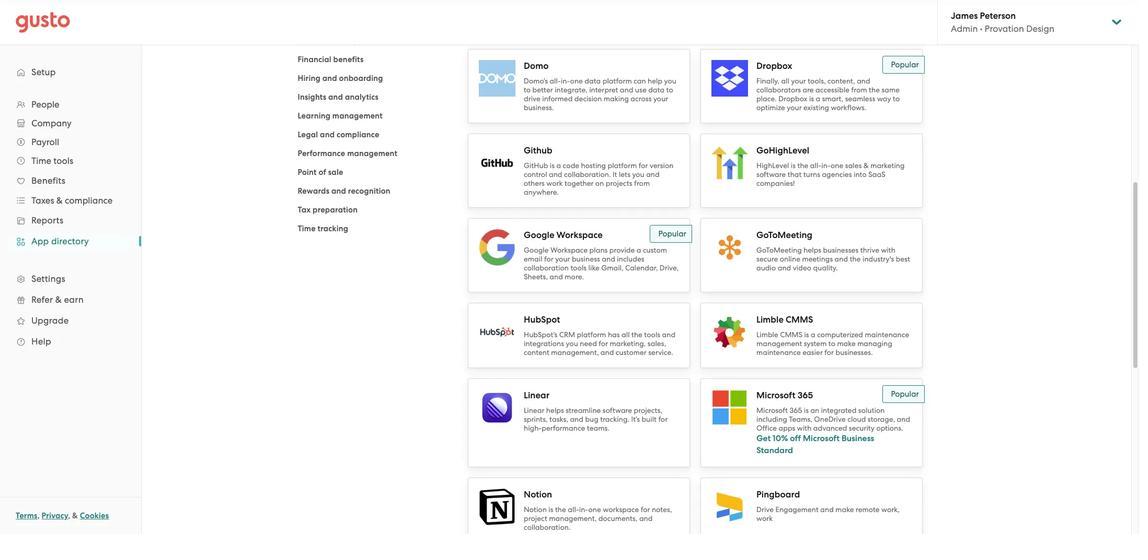Task type: vqa. For each thing, say whether or not it's contained in the screenshot.
you inside the Domo Domo's all-in-one data platform can help you to better integrate, interpret and use data to drive informed decision making across your business.
yes



Task type: describe. For each thing, give the bounding box(es) containing it.
performance management link
[[298, 149, 397, 158]]

earn
[[64, 295, 84, 305]]

setup link
[[10, 63, 131, 82]]

and inside linear linear helps streamline software projects, sprints, tasks, and bug tracking. it's built for high-performance teams.
[[570, 416, 583, 424]]

work inside pingboard drive engagement and make remote work, work
[[757, 515, 773, 523]]

drive
[[757, 506, 774, 514]]

•
[[980, 24, 983, 34]]

directory
[[51, 236, 89, 247]]

content,
[[828, 77, 855, 85]]

2 , from the left
[[68, 512, 70, 521]]

same
[[882, 86, 900, 94]]

integrations
[[524, 340, 564, 348]]

work,
[[882, 506, 900, 514]]

is inside github github is a code hosting platform for version control and collaboration. it lets you and others work together on projects from anywhere.
[[550, 162, 555, 170]]

and inside notion notion is the all-in-one workspace for notes, project management, documents, and collaboration.
[[639, 515, 653, 523]]

hiring and onboarding
[[298, 74, 383, 83]]

hubspot hubspot's crm platform has all the tools and integrations you need for marketing, sales, content management, and customer service.
[[524, 315, 676, 357]]

pingboard drive engagement and make remote work, work
[[757, 490, 900, 523]]

make inside pingboard drive engagement and make remote work, work
[[836, 506, 854, 514]]

cloud
[[848, 416, 866, 424]]

platform inside hubspot hubspot's crm platform has all the tools and integrations you need for marketing, sales, content management, and customer service.
[[577, 331, 606, 339]]

content
[[524, 349, 549, 357]]

gohighlevel
[[757, 145, 809, 156]]

notion notion is the all-in-one workspace for notes, project management, documents, and collaboration.
[[524, 490, 672, 532]]

for inside github github is a code hosting platform for version control and collaboration. it lets you and others work together on projects from anywhere.
[[639, 162, 648, 170]]

sales,
[[648, 340, 666, 348]]

2 limble from the top
[[757, 331, 778, 339]]

your inside domo domo's all-in-one data platform can help you to better integrate, interpret and use data to drive informed decision making across your business.
[[653, 95, 668, 103]]

meetings
[[802, 255, 833, 263]]

video
[[793, 264, 811, 272]]

list containing expense management
[[298, 0, 452, 235]]

tax
[[298, 205, 311, 215]]

all- inside domo domo's all-in-one data platform can help you to better integrate, interpret and use data to drive informed decision making across your business.
[[550, 77, 561, 85]]

0 horizontal spatial data
[[585, 77, 601, 85]]

and down the financial benefits link
[[322, 74, 337, 83]]

payroll button
[[10, 133, 131, 152]]

10%
[[773, 434, 788, 444]]

are
[[803, 86, 814, 94]]

an
[[811, 407, 819, 415]]

into
[[854, 170, 867, 179]]

of
[[319, 168, 326, 177]]

more.
[[565, 273, 584, 281]]

better
[[533, 86, 553, 94]]

and down online on the top
[[778, 264, 791, 272]]

together
[[565, 179, 594, 188]]

easier
[[803, 349, 823, 357]]

time for time tracking
[[298, 224, 316, 234]]

2 notion from the top
[[524, 506, 547, 514]]

notes,
[[652, 506, 672, 514]]

time tools button
[[10, 152, 131, 170]]

for inside hubspot hubspot's crm platform has all the tools and integrations you need for marketing, sales, content management, and customer service.
[[599, 340, 608, 348]]

place.
[[757, 95, 777, 103]]

your inside google workspace google workspace plans provide a custom email for your business and includes collaboration tools like gmail, calendar, drive, sheets, and more.
[[555, 255, 570, 263]]

2 google from the top
[[524, 246, 549, 255]]

hubspot logo image
[[479, 326, 515, 339]]

hiring and onboarding link
[[298, 74, 383, 83]]

2 gotomeeting from the top
[[757, 246, 802, 255]]

hiring
[[298, 74, 320, 83]]

management inside limble cmms limble cmms is a computerized maintenance management system to make managing maintenance easier for businesses.
[[757, 340, 802, 348]]

a inside limble cmms limble cmms is a computerized maintenance management system to make managing maintenance easier for businesses.
[[811, 331, 815, 339]]

help
[[648, 77, 662, 85]]

you inside github github is a code hosting platform for version control and collaboration. it lets you and others work together on projects from anywhere.
[[632, 170, 645, 179]]

turns
[[804, 170, 820, 179]]

for inside limble cmms limble cmms is a computerized maintenance management system to make managing maintenance easier for businesses.
[[825, 349, 834, 357]]

domo's
[[524, 77, 548, 85]]

compliance for legal and compliance
[[337, 130, 379, 140]]

performance management
[[298, 149, 397, 158]]

businesses.
[[836, 349, 873, 357]]

project
[[524, 515, 547, 523]]

best
[[896, 255, 910, 263]]

audio
[[757, 264, 776, 272]]

and down sale
[[331, 187, 346, 196]]

the inside notion notion is the all-in-one workspace for notes, project management, documents, and collaboration.
[[555, 506, 566, 514]]

workflows.
[[831, 104, 867, 112]]

projects,
[[634, 407, 662, 415]]

marketing,
[[610, 340, 646, 348]]

drive,
[[660, 264, 679, 272]]

informed
[[542, 95, 573, 103]]

office
[[757, 425, 777, 433]]

help
[[31, 337, 51, 347]]

limble cmms limble cmms is a computerized maintenance management system to make managing maintenance easier for businesses.
[[757, 315, 909, 357]]

2 linear from the top
[[524, 407, 544, 415]]

james
[[951, 10, 978, 21]]

and right control
[[549, 170, 562, 179]]

domo
[[524, 61, 549, 72]]

sheets,
[[524, 273, 548, 281]]

on
[[595, 179, 604, 188]]

github github is a code hosting platform for version control and collaboration. it lets you and others work together on projects from anywhere.
[[524, 145, 674, 197]]

for inside notion notion is the all-in-one workspace for notes, project management, documents, and collaboration.
[[641, 506, 650, 514]]

the inside gohighlevel highlevel is the all-in-one sales & marketing software that turns agencies into saas companies!
[[798, 162, 809, 170]]

for inside linear linear helps streamline software projects, sprints, tasks, and bug tracking. it's built for high-performance teams.
[[658, 416, 668, 424]]

gusto navigation element
[[0, 45, 141, 369]]

and inside microsoft 365 microsoft 365 is an integrated solution including teams, onedrive cloud storage, and office apps with advanced security options. get 10% off microsoft business standard
[[897, 416, 910, 424]]

one inside domo domo's all-in-one data platform can help you to better integrate, interpret and use data to drive informed decision making across your business.
[[570, 77, 583, 85]]

design
[[1026, 24, 1055, 34]]

includes
[[617, 255, 644, 263]]

highlevel
[[757, 162, 789, 170]]

helps for gotomeeting
[[804, 246, 821, 255]]

time for time tools
[[31, 156, 51, 166]]

0 vertical spatial 365
[[798, 391, 813, 402]]

& inside gohighlevel highlevel is the all-in-one sales & marketing software that turns agencies into saas companies!
[[864, 162, 869, 170]]

financial
[[298, 55, 331, 64]]

and inside dropbox finally, all your tools, content, and collaborators are accessible from the same place. dropbox is a smart, seamless way to optimize your existing workflows.
[[857, 77, 870, 85]]

and right legal
[[320, 130, 335, 140]]

customer
[[616, 349, 647, 357]]

collaboration. inside github github is a code hosting platform for version control and collaboration. it lets you and others work together on projects from anywhere.
[[564, 170, 611, 179]]

domo logo image
[[479, 60, 515, 97]]

workspace
[[603, 506, 639, 514]]

management, inside hubspot hubspot's crm platform has all the tools and integrations you need for marketing, sales, content management, and customer service.
[[551, 349, 599, 357]]

business.
[[524, 104, 554, 112]]

service.
[[648, 349, 673, 357]]

gohighlevel logo image
[[712, 145, 748, 181]]

sprints,
[[524, 416, 548, 424]]

in- inside domo domo's all-in-one data platform can help you to better integrate, interpret and use data to drive informed decision making across your business.
[[561, 77, 570, 85]]

and down collaboration
[[550, 273, 563, 281]]

and up learning management link at the left top of the page
[[328, 93, 343, 102]]

terms , privacy , & cookies
[[16, 512, 109, 521]]

in- for gohighlevel
[[821, 162, 831, 170]]

notion logo image
[[479, 489, 515, 526]]

tools inside hubspot hubspot's crm platform has all the tools and integrations you need for marketing, sales, content management, and customer service.
[[644, 331, 660, 339]]

legal and compliance link
[[298, 130, 379, 140]]

& left "cookies" button
[[72, 512, 78, 521]]

preparation
[[313, 205, 358, 215]]

existing
[[804, 104, 829, 112]]

github
[[524, 145, 552, 156]]

software inside gohighlevel highlevel is the all-in-one sales & marketing software that turns agencies into saas companies!
[[757, 170, 786, 179]]

helps for linear
[[546, 407, 564, 415]]

james peterson admin • provation design
[[951, 10, 1055, 34]]

one for gohighlevel
[[831, 162, 843, 170]]

2 vertical spatial popular
[[891, 390, 919, 399]]

solution
[[858, 407, 885, 415]]

integrate,
[[555, 86, 588, 94]]

the inside dropbox finally, all your tools, content, and collaborators are accessible from the same place. dropbox is a smart, seamless way to optimize your existing workflows.
[[869, 86, 880, 94]]

computerized
[[817, 331, 863, 339]]

platform for domo
[[603, 77, 632, 85]]

finally,
[[757, 77, 780, 85]]

management for expense management
[[330, 36, 381, 45]]

refer & earn link
[[10, 291, 131, 310]]

rewards and recognition
[[298, 187, 390, 196]]

point
[[298, 168, 317, 177]]

0 vertical spatial workspace
[[557, 230, 603, 241]]

and inside domo domo's all-in-one data platform can help you to better integrate, interpret and use data to drive informed decision making across your business.
[[620, 86, 633, 94]]

is inside gohighlevel highlevel is the all-in-one sales & marketing software that turns agencies into saas companies!
[[791, 162, 796, 170]]

hosting
[[581, 162, 606, 170]]

is inside microsoft 365 microsoft 365 is an integrated solution including teams, onedrive cloud storage, and office apps with advanced security options. get 10% off microsoft business standard
[[804, 407, 809, 415]]

0 vertical spatial cmms
[[786, 315, 813, 326]]

the inside gotomeeting gotomeeting helps businesses thrive with secure online meetings and the industry's best audio and video quality.
[[850, 255, 861, 263]]

platform for github
[[608, 162, 637, 170]]

saas
[[868, 170, 886, 179]]

online
[[780, 255, 800, 263]]

teams,
[[789, 416, 812, 424]]

financial benefits
[[298, 55, 364, 64]]

is inside notion notion is the all-in-one workspace for notes, project management, documents, and collaboration.
[[549, 506, 553, 514]]

insights and analytics link
[[298, 93, 379, 102]]

a inside github github is a code hosting platform for version control and collaboration. it lets you and others work together on projects from anywhere.
[[557, 162, 561, 170]]

tools inside google workspace google workspace plans provide a custom email for your business and includes collaboration tools like gmail, calendar, drive, sheets, and more.
[[571, 264, 587, 272]]

2 vertical spatial microsoft
[[803, 434, 840, 444]]

integrated
[[821, 407, 857, 415]]

1 vertical spatial maintenance
[[757, 349, 801, 357]]

1 limble from the top
[[757, 315, 784, 326]]



Task type: locate. For each thing, give the bounding box(es) containing it.
tools up sales,
[[644, 331, 660, 339]]

to down same
[[893, 95, 900, 103]]

collaboration
[[524, 264, 569, 272]]

0 horizontal spatial list
[[0, 95, 141, 352]]

1 horizontal spatial helps
[[804, 246, 821, 255]]

1 gotomeeting from the top
[[757, 230, 813, 241]]

data down help
[[648, 86, 665, 94]]

dropbox logo image
[[712, 60, 748, 97]]

in- up the agencies
[[821, 162, 831, 170]]

compliance inside dropdown button
[[65, 196, 113, 206]]

popular for workspace
[[658, 230, 686, 239]]

0 horizontal spatial software
[[603, 407, 632, 415]]

marketing
[[871, 162, 905, 170]]

insights
[[298, 93, 326, 102]]

make
[[837, 340, 856, 348], [836, 506, 854, 514]]

companies!
[[757, 179, 795, 188]]

across
[[631, 95, 652, 103]]

you right help
[[664, 77, 676, 85]]

from right the "projects"
[[634, 179, 650, 188]]

dropbox up finally,
[[757, 61, 792, 72]]

& inside 'link'
[[55, 295, 62, 305]]

calendar,
[[625, 264, 658, 272]]

1 vertical spatial all
[[622, 331, 630, 339]]

hubspot's
[[524, 331, 558, 339]]

work down drive
[[757, 515, 773, 523]]

0 vertical spatial maintenance
[[865, 331, 909, 339]]

0 vertical spatial collaboration.
[[564, 170, 611, 179]]

that
[[788, 170, 802, 179]]

1 vertical spatial tools
[[571, 264, 587, 272]]

crm
[[559, 331, 575, 339]]

management for learning management
[[332, 111, 383, 121]]

tracking
[[318, 224, 348, 234]]

0 vertical spatial make
[[837, 340, 856, 348]]

for left 'version' on the right top of page
[[639, 162, 648, 170]]

managing
[[857, 340, 892, 348]]

compliance for taxes & compliance
[[65, 196, 113, 206]]

1 horizontal spatial work
[[757, 515, 773, 523]]

management, down 'need' at right bottom
[[551, 349, 599, 357]]

all- for notion
[[568, 506, 579, 514]]

to down computerized
[[829, 340, 835, 348]]

in- inside gohighlevel highlevel is the all-in-one sales & marketing software that turns agencies into saas companies!
[[821, 162, 831, 170]]

your
[[791, 77, 806, 85], [653, 95, 668, 103], [787, 104, 802, 112], [555, 255, 570, 263]]

1 horizontal spatial with
[[881, 246, 896, 255]]

teams.
[[587, 425, 610, 433]]

with inside gotomeeting gotomeeting helps businesses thrive with secure online meetings and the industry's best audio and video quality.
[[881, 246, 896, 255]]

you down crm
[[566, 340, 578, 348]]

platform inside github github is a code hosting platform for version control and collaboration. it lets you and others work together on projects from anywhere.
[[608, 162, 637, 170]]

gotomeeting logo image
[[712, 230, 748, 266]]

0 vertical spatial platform
[[603, 77, 632, 85]]

1 vertical spatial linear
[[524, 407, 544, 415]]

1 vertical spatial from
[[634, 179, 650, 188]]

1 vertical spatial 365
[[790, 407, 802, 415]]

1 google from the top
[[524, 230, 554, 241]]

make inside limble cmms limble cmms is a computerized maintenance management system to make managing maintenance easier for businesses.
[[837, 340, 856, 348]]

and up making
[[620, 86, 633, 94]]

cookies button
[[80, 510, 109, 523]]

app directory
[[31, 236, 89, 247]]

1 , from the left
[[37, 512, 40, 521]]

upgrade
[[31, 316, 69, 326]]

0 vertical spatial dropbox
[[757, 61, 792, 72]]

options.
[[876, 425, 903, 433]]

helps inside linear linear helps streamline software projects, sprints, tasks, and bug tracking. it's built for high-performance teams.
[[546, 407, 564, 415]]

a up system
[[811, 331, 815, 339]]

to inside limble cmms limble cmms is a computerized maintenance management system to make managing maintenance easier for businesses.
[[829, 340, 835, 348]]

management for performance management
[[347, 149, 397, 158]]

0 horizontal spatial maintenance
[[757, 349, 801, 357]]

1 vertical spatial data
[[648, 86, 665, 94]]

one up documents,
[[588, 506, 601, 514]]

2 horizontal spatial in-
[[821, 162, 831, 170]]

0 vertical spatial notion
[[524, 490, 552, 501]]

pingboard
[[757, 490, 800, 501]]

app directory link
[[10, 232, 131, 251]]

to right use
[[666, 86, 673, 94]]

you inside hubspot hubspot's crm platform has all the tools and integrations you need for marketing, sales, content management, and customer service.
[[566, 340, 578, 348]]

including
[[757, 416, 787, 424]]

for right built
[[658, 416, 668, 424]]

0 vertical spatial limble
[[757, 315, 784, 326]]

people button
[[10, 95, 131, 114]]

365
[[798, 391, 813, 402], [790, 407, 802, 415]]

one for notion
[[588, 506, 601, 514]]

1 horizontal spatial compliance
[[337, 130, 379, 140]]

a
[[816, 95, 820, 103], [557, 162, 561, 170], [637, 246, 641, 255], [811, 331, 815, 339]]

tools,
[[808, 77, 826, 85]]

workspace up business
[[550, 246, 588, 255]]

compliance up performance management
[[337, 130, 379, 140]]

from inside dropbox finally, all your tools, content, and collaborators are accessible from the same place. dropbox is a smart, seamless way to optimize your existing workflows.
[[851, 86, 867, 94]]

0 horizontal spatial all-
[[550, 77, 561, 85]]

2 vertical spatial all-
[[568, 506, 579, 514]]

0 horizontal spatial time
[[31, 156, 51, 166]]

1 horizontal spatial maintenance
[[865, 331, 909, 339]]

from up seamless
[[851, 86, 867, 94]]

0 vertical spatial data
[[585, 77, 601, 85]]

1 vertical spatial helps
[[546, 407, 564, 415]]

time tracking link
[[298, 224, 348, 234]]

0 horizontal spatial with
[[797, 425, 812, 433]]

1 horizontal spatial software
[[757, 170, 786, 179]]

helps
[[804, 246, 821, 255], [546, 407, 564, 415]]

from inside github github is a code hosting platform for version control and collaboration. it lets you and others work together on projects from anywhere.
[[634, 179, 650, 188]]

2 vertical spatial you
[[566, 340, 578, 348]]

365 up teams,
[[790, 407, 802, 415]]

taxes & compliance button
[[10, 191, 131, 210]]

2 horizontal spatial tools
[[644, 331, 660, 339]]

list
[[298, 0, 452, 235], [0, 95, 141, 352]]

management, inside notion notion is the all-in-one workspace for notes, project management, documents, and collaboration.
[[549, 515, 597, 523]]

and down businesses
[[835, 255, 848, 263]]

0 horizontal spatial helps
[[546, 407, 564, 415]]

1 vertical spatial microsoft
[[757, 407, 788, 415]]

0 horizontal spatial ,
[[37, 512, 40, 521]]

tools inside dropdown button
[[53, 156, 73, 166]]

rewards
[[298, 187, 329, 196]]

1 horizontal spatial in-
[[579, 506, 588, 514]]

decision
[[574, 95, 602, 103]]

popular for finally,
[[891, 60, 919, 70]]

your up collaboration
[[555, 255, 570, 263]]

0 horizontal spatial one
[[570, 77, 583, 85]]

management up recognition
[[347, 149, 397, 158]]

1 horizontal spatial ,
[[68, 512, 70, 521]]

a inside google workspace google workspace plans provide a custom email for your business and includes collaboration tools like gmail, calendar, drive, sheets, and more.
[[637, 246, 641, 255]]

management down analytics
[[332, 111, 383, 121]]

0 vertical spatial from
[[851, 86, 867, 94]]

2 horizontal spatial you
[[664, 77, 676, 85]]

0 vertical spatial microsoft
[[757, 391, 796, 402]]

and up options.
[[897, 416, 910, 424]]

all inside dropbox finally, all your tools, content, and collaborators are accessible from the same place. dropbox is a smart, seamless way to optimize your existing workflows.
[[781, 77, 789, 85]]

0 vertical spatial compliance
[[337, 130, 379, 140]]

0 vertical spatial in-
[[561, 77, 570, 85]]

is inside dropbox finally, all your tools, content, and collaborators are accessible from the same place. dropbox is a smart, seamless way to optimize your existing workflows.
[[809, 95, 814, 103]]

0 horizontal spatial from
[[634, 179, 650, 188]]

with inside microsoft 365 microsoft 365 is an integrated solution including teams, onedrive cloud storage, and office apps with advanced security options. get 10% off microsoft business standard
[[797, 425, 812, 433]]

1 vertical spatial time
[[298, 224, 316, 234]]

a up includes
[[637, 246, 641, 255]]

all- up "better"
[[550, 77, 561, 85]]

popular up custom
[[658, 230, 686, 239]]

0 vertical spatial all
[[781, 77, 789, 85]]

platform inside domo domo's all-in-one data platform can help you to better integrate, interpret and use data to drive informed decision making across your business.
[[603, 77, 632, 85]]

1 vertical spatial make
[[836, 506, 854, 514]]

, left "cookies" button
[[68, 512, 70, 521]]

others
[[524, 179, 545, 188]]

1 vertical spatial limble
[[757, 331, 778, 339]]

0 vertical spatial one
[[570, 77, 583, 85]]

management left system
[[757, 340, 802, 348]]

for down has
[[599, 340, 608, 348]]

0 vertical spatial time
[[31, 156, 51, 166]]

your left "existing"
[[787, 104, 802, 112]]

business
[[572, 255, 600, 263]]

refer
[[31, 295, 53, 305]]

github logo image
[[479, 156, 515, 171]]

your down help
[[653, 95, 668, 103]]

financial benefits link
[[298, 55, 364, 64]]

1 vertical spatial all-
[[810, 162, 821, 170]]

standard
[[757, 446, 793, 456]]

1 horizontal spatial from
[[851, 86, 867, 94]]

to up drive
[[524, 86, 531, 94]]

tools down payroll dropdown button
[[53, 156, 73, 166]]

payroll
[[31, 137, 59, 147]]

to inside dropbox finally, all your tools, content, and collaborators are accessible from the same place. dropbox is a smart, seamless way to optimize your existing workflows.
[[893, 95, 900, 103]]

and down has
[[601, 349, 614, 357]]

all up marketing,
[[622, 331, 630, 339]]

0 horizontal spatial all
[[622, 331, 630, 339]]

all- inside gohighlevel highlevel is the all-in-one sales & marketing software that turns agencies into saas companies!
[[810, 162, 821, 170]]

software inside linear linear helps streamline software projects, sprints, tasks, and bug tracking. it's built for high-performance teams.
[[603, 407, 632, 415]]

management, right project
[[549, 515, 597, 523]]

in- up integrate,
[[561, 77, 570, 85]]

list containing people
[[0, 95, 141, 352]]

1 vertical spatial google
[[524, 246, 549, 255]]

2 horizontal spatial all-
[[810, 162, 821, 170]]

one up the agencies
[[831, 162, 843, 170]]

time down payroll on the top of the page
[[31, 156, 51, 166]]

tasks,
[[550, 416, 568, 424]]

in- inside notion notion is the all-in-one workspace for notes, project management, documents, and collaboration.
[[579, 506, 588, 514]]

2 horizontal spatial one
[[831, 162, 843, 170]]

it
[[613, 170, 617, 179]]

0 vertical spatial work
[[547, 179, 563, 188]]

company button
[[10, 114, 131, 133]]

thrive
[[860, 246, 879, 255]]

all- up turns on the top of page
[[810, 162, 821, 170]]

1 vertical spatial cmms
[[780, 331, 803, 339]]

can
[[634, 77, 646, 85]]

linear logo image
[[479, 390, 515, 427]]

all- inside notion notion is the all-in-one workspace for notes, project management, documents, and collaboration.
[[568, 506, 579, 514]]

in- for notion
[[579, 506, 588, 514]]

for down system
[[825, 349, 834, 357]]

terms link
[[16, 512, 37, 521]]

software up tracking.
[[603, 407, 632, 415]]

and up sales,
[[662, 331, 676, 339]]

the inside hubspot hubspot's crm platform has all the tools and integrations you need for marketing, sales, content management, and customer service.
[[632, 331, 643, 339]]

business
[[842, 434, 874, 444]]

pingboard logo image
[[712, 489, 748, 526]]

and down 'version' on the right top of page
[[646, 170, 660, 179]]

with up industry's
[[881, 246, 896, 255]]

one inside notion notion is the all-in-one workspace for notes, project management, documents, and collaboration.
[[588, 506, 601, 514]]

0 horizontal spatial compliance
[[65, 196, 113, 206]]

home image
[[16, 12, 70, 33]]

your up are
[[791, 77, 806, 85]]

one inside gohighlevel highlevel is the all-in-one sales & marketing software that turns agencies into saas companies!
[[831, 162, 843, 170]]

1 notion from the top
[[524, 490, 552, 501]]

1 vertical spatial management,
[[549, 515, 597, 523]]

helps up meetings at the top of the page
[[804, 246, 821, 255]]

0 vertical spatial helps
[[804, 246, 821, 255]]

time inside dropdown button
[[31, 156, 51, 166]]

maintenance up managing
[[865, 331, 909, 339]]

reports link
[[10, 211, 131, 230]]

& left earn
[[55, 295, 62, 305]]

2 vertical spatial platform
[[577, 331, 606, 339]]

all-
[[550, 77, 561, 85], [810, 162, 821, 170], [568, 506, 579, 514]]

it's
[[631, 416, 640, 424]]

and down notes,
[[639, 515, 653, 523]]

company
[[31, 118, 71, 129]]

maintenance left easier
[[757, 349, 801, 357]]

gohighlevel highlevel is the all-in-one sales & marketing software that turns agencies into saas companies!
[[757, 145, 905, 188]]

expense management link
[[298, 36, 381, 45]]

make left remote
[[836, 506, 854, 514]]

tools up more.
[[571, 264, 587, 272]]

helps up tasks,
[[546, 407, 564, 415]]

2 vertical spatial in-
[[579, 506, 588, 514]]

is inside limble cmms limble cmms is a computerized maintenance management system to make managing maintenance easier for businesses.
[[804, 331, 809, 339]]

microsoft 365 microsoft 365 is an integrated solution including teams, onedrive cloud storage, and office apps with advanced security options. get 10% off microsoft business standard
[[757, 391, 910, 456]]

has
[[608, 331, 620, 339]]

one up integrate,
[[570, 77, 583, 85]]

gotomeeting gotomeeting helps businesses thrive with secure online meetings and the industry's best audio and video quality.
[[757, 230, 910, 272]]

limble cmms logo image
[[712, 314, 748, 351]]

cmms left computerized
[[780, 331, 803, 339]]

0 horizontal spatial you
[[566, 340, 578, 348]]

projects
[[606, 179, 632, 188]]

terms
[[16, 512, 37, 521]]

agencies
[[822, 170, 852, 179]]

& up into
[[864, 162, 869, 170]]

to
[[524, 86, 531, 94], [666, 86, 673, 94], [893, 95, 900, 103], [829, 340, 835, 348]]

a inside dropbox finally, all your tools, content, and collaborators are accessible from the same place. dropbox is a smart, seamless way to optimize your existing workflows.
[[816, 95, 820, 103]]

in-
[[561, 77, 570, 85], [821, 162, 831, 170], [579, 506, 588, 514]]

and up seamless
[[857, 77, 870, 85]]

1 horizontal spatial time
[[298, 224, 316, 234]]

1 vertical spatial you
[[632, 170, 645, 179]]

in- left workspace
[[579, 506, 588, 514]]

1 horizontal spatial all
[[781, 77, 789, 85]]

dropbox
[[757, 61, 792, 72], [779, 95, 808, 103]]

1 horizontal spatial you
[[632, 170, 645, 179]]

collaboration. down project
[[524, 524, 571, 532]]

1 vertical spatial dropbox
[[779, 95, 808, 103]]

people
[[31, 99, 59, 110]]

0 vertical spatial linear
[[524, 391, 550, 402]]

version
[[650, 162, 674, 170]]

settings link
[[10, 270, 131, 289]]

1 vertical spatial platform
[[608, 162, 637, 170]]

0 horizontal spatial in-
[[561, 77, 570, 85]]

2 vertical spatial tools
[[644, 331, 660, 339]]

popular up same
[[891, 60, 919, 70]]

0 vertical spatial popular
[[891, 60, 919, 70]]

and up gmail,
[[602, 255, 615, 263]]

365 up an
[[798, 391, 813, 402]]

platform up interpret at the right top of page
[[603, 77, 632, 85]]

1 vertical spatial work
[[757, 515, 773, 523]]

software down highlevel
[[757, 170, 786, 179]]

all inside hubspot hubspot's crm platform has all the tools and integrations you need for marketing, sales, content management, and customer service.
[[622, 331, 630, 339]]

lets
[[619, 170, 631, 179]]

1 vertical spatial software
[[603, 407, 632, 415]]

gotomeeting
[[757, 230, 813, 241], [757, 246, 802, 255]]

code
[[563, 162, 579, 170]]

google workspace google workspace plans provide a custom email for your business and includes collaboration tools like gmail, calendar, drive, sheets, and more.
[[524, 230, 679, 281]]

0 horizontal spatial tools
[[53, 156, 73, 166]]

helps inside gotomeeting gotomeeting helps businesses thrive with secure online meetings and the industry's best audio and video quality.
[[804, 246, 821, 255]]

& inside dropdown button
[[56, 196, 63, 206]]

provide
[[609, 246, 635, 255]]

compliance down benefits "link"
[[65, 196, 113, 206]]

and inside pingboard drive engagement and make remote work, work
[[820, 506, 834, 514]]

collaboration. inside notion notion is the all-in-one workspace for notes, project management, documents, and collaboration.
[[524, 524, 571, 532]]

make down computerized
[[837, 340, 856, 348]]

is
[[809, 95, 814, 103], [550, 162, 555, 170], [791, 162, 796, 170], [804, 331, 809, 339], [804, 407, 809, 415], [549, 506, 553, 514]]

,
[[37, 512, 40, 521], [68, 512, 70, 521]]

1 linear from the top
[[524, 391, 550, 402]]

from
[[851, 86, 867, 94], [634, 179, 650, 188]]

2 vertical spatial one
[[588, 506, 601, 514]]

& right taxes
[[56, 196, 63, 206]]

1 horizontal spatial all-
[[568, 506, 579, 514]]

dropbox down the collaborators
[[779, 95, 808, 103]]

cmms up system
[[786, 315, 813, 326]]

1 horizontal spatial list
[[298, 0, 452, 235]]

get
[[757, 434, 771, 444]]

platform up 'need' at right bottom
[[577, 331, 606, 339]]

1 vertical spatial notion
[[524, 506, 547, 514]]

plans
[[589, 246, 608, 255]]

1 vertical spatial with
[[797, 425, 812, 433]]

management up benefits
[[330, 36, 381, 45]]

1 horizontal spatial data
[[648, 86, 665, 94]]

0 vertical spatial google
[[524, 230, 554, 241]]

a up "existing"
[[816, 95, 820, 103]]

privacy link
[[42, 512, 68, 521]]

custom
[[643, 246, 667, 255]]

all- for gohighlevel
[[810, 162, 821, 170]]

you inside domo domo's all-in-one data platform can help you to better integrate, interpret and use data to drive informed decision making across your business.
[[664, 77, 676, 85]]

, left the privacy
[[37, 512, 40, 521]]

all up the collaborators
[[781, 77, 789, 85]]

a left code
[[557, 162, 561, 170]]

0 vertical spatial gotomeeting
[[757, 230, 813, 241]]

1 vertical spatial compliance
[[65, 196, 113, 206]]

work inside github github is a code hosting platform for version control and collaboration. it lets you and others work together on projects from anywhere.
[[547, 179, 563, 188]]

workspace up plans
[[557, 230, 603, 241]]

tools
[[53, 156, 73, 166], [571, 264, 587, 272], [644, 331, 660, 339]]

1 horizontal spatial tools
[[571, 264, 587, 272]]

data up interpret at the right top of page
[[585, 77, 601, 85]]

0 vertical spatial software
[[757, 170, 786, 179]]

platform up lets
[[608, 162, 637, 170]]

1 vertical spatial gotomeeting
[[757, 246, 802, 255]]

popular up storage,
[[891, 390, 919, 399]]

for up collaboration
[[544, 255, 554, 263]]

peterson
[[980, 10, 1016, 21]]

time down tax at the top
[[298, 224, 316, 234]]

admin
[[951, 24, 978, 34]]

1 vertical spatial in-
[[821, 162, 831, 170]]

microsoft 365 logo image
[[712, 390, 748, 427]]

built
[[642, 416, 657, 424]]

and down the streamline
[[570, 416, 583, 424]]

1 horizontal spatial one
[[588, 506, 601, 514]]

all- left workspace
[[568, 506, 579, 514]]

upgrade link
[[10, 312, 131, 330]]

learning management
[[298, 111, 383, 121]]

google workspace logo image
[[479, 230, 515, 266]]

domo domo's all-in-one data platform can help you to better integrate, interpret and use data to drive informed decision making across your business.
[[524, 61, 676, 112]]

and right the engagement
[[820, 506, 834, 514]]

1 vertical spatial workspace
[[550, 246, 588, 255]]

recognition
[[348, 187, 390, 196]]

1 vertical spatial popular
[[658, 230, 686, 239]]

0 vertical spatial management,
[[551, 349, 599, 357]]

you right lets
[[632, 170, 645, 179]]

for inside google workspace google workspace plans provide a custom email for your business and includes collaboration tools like gmail, calendar, drive, sheets, and more.
[[544, 255, 554, 263]]

for left notes,
[[641, 506, 650, 514]]

with down teams,
[[797, 425, 812, 433]]

0 vertical spatial tools
[[53, 156, 73, 166]]

collaboration. down "hosting"
[[564, 170, 611, 179]]



